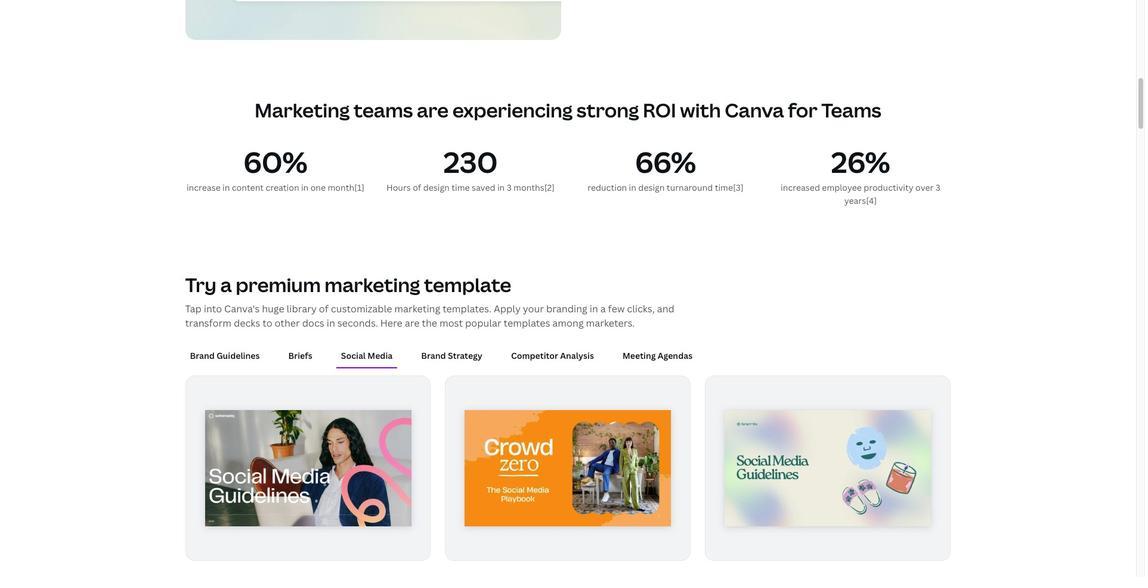 Task type: vqa. For each thing, say whether or not it's contained in the screenshot.
own
no



Task type: describe. For each thing, give the bounding box(es) containing it.
230 hours of design time saved in 3 months[2]
[[387, 143, 555, 193]]

marketing
[[255, 97, 350, 123]]

strategy
[[448, 350, 483, 361]]

66% reduction in design turnaround time[3]
[[588, 143, 744, 193]]

other
[[275, 317, 300, 330]]

brand guidelines
[[190, 350, 260, 361]]

brand strategy
[[421, 350, 483, 361]]

competitor analysis
[[511, 350, 594, 361]]

apply
[[494, 302, 521, 315]]

increase
[[187, 182, 221, 193]]

marketing teams are experiencing strong roi with canva for teams
[[255, 97, 882, 123]]

meeting agendas
[[623, 350, 693, 361]]

brand strategy button
[[417, 345, 487, 368]]

of inside try a premium marketing template tap into canva's huge library of customizable marketing templates. apply your branding in a few clicks, and transform decks to other docs in seconds. here are the most popular templates among marketers.
[[319, 302, 329, 315]]

66%
[[635, 143, 696, 182]]

teams
[[822, 97, 882, 123]]

premium
[[236, 272, 321, 298]]

into
[[204, 302, 222, 315]]

to
[[263, 317, 272, 330]]

saved
[[472, 182, 496, 193]]

social
[[341, 350, 366, 361]]

briefs button
[[284, 345, 317, 368]]

in left one
[[301, 182, 309, 193]]

marketers.
[[586, 317, 635, 330]]

social media style guide presentation in beige dark green lilac simple vibrant minimalism style image
[[725, 411, 932, 527]]

brand for brand guidelines
[[190, 350, 215, 361]]

huge
[[262, 302, 284, 315]]

in inside 66% reduction in design turnaround time[3]
[[629, 182, 637, 193]]

one
[[311, 182, 326, 193]]

of inside 230 hours of design time saved in 3 months[2]
[[413, 182, 421, 193]]

social media button
[[336, 345, 398, 368]]

years[4]
[[845, 195, 877, 206]]

competitor
[[511, 350, 559, 361]]

customizable
[[331, 302, 392, 315]]

the
[[422, 317, 437, 330]]

hours
[[387, 182, 411, 193]]

in left "content"
[[223, 182, 230, 193]]

3 inside 230 hours of design time saved in 3 months[2]
[[507, 182, 512, 193]]

tap
[[185, 302, 202, 315]]

clicks,
[[627, 302, 655, 315]]

briefs
[[288, 350, 313, 361]]

meeting
[[623, 350, 656, 361]]

productivity
[[864, 182, 914, 193]]

230
[[444, 143, 498, 182]]

templates
[[504, 317, 550, 330]]

3 inside 26% increased employee productivity over 3 years[4]
[[936, 182, 941, 193]]

social media
[[341, 350, 393, 361]]

branding
[[547, 302, 588, 315]]

60%
[[244, 143, 308, 182]]

canva
[[725, 97, 784, 123]]

1 vertical spatial a
[[601, 302, 606, 315]]

try a premium marketing template tap into canva's huge library of customizable marketing templates. apply your branding in a few clicks, and transform decks to other docs in seconds. here are the most popular templates among marketers.
[[185, 272, 675, 330]]

transform
[[185, 317, 232, 330]]

competitor analysis button
[[507, 345, 599, 368]]

agendas
[[658, 350, 693, 361]]

social media style guide presentation in bright red cobalt bright green chic photocentric frames style image
[[465, 411, 672, 527]]

turnaround
[[667, 182, 713, 193]]



Task type: locate. For each thing, give the bounding box(es) containing it.
month[1]
[[328, 182, 365, 193]]

most
[[440, 317, 463, 330]]

of
[[413, 182, 421, 193], [319, 302, 329, 315]]

in right saved
[[498, 182, 505, 193]]

1 design from the left
[[423, 182, 450, 193]]

guidelines
[[217, 350, 260, 361]]

1 horizontal spatial of
[[413, 182, 421, 193]]

are inside try a premium marketing template tap into canva's huge library of customizable marketing templates. apply your branding in a few clicks, and transform decks to other docs in seconds. here are the most popular templates among marketers.
[[405, 317, 420, 330]]

creation
[[266, 182, 299, 193]]

0 horizontal spatial a
[[220, 272, 232, 298]]

in up marketers.
[[590, 302, 598, 315]]

template
[[424, 272, 512, 298]]

of right 'hours'
[[413, 182, 421, 193]]

0 horizontal spatial of
[[319, 302, 329, 315]]

employee
[[822, 182, 862, 193]]

marketing up customizable
[[325, 272, 420, 298]]

here
[[381, 317, 403, 330]]

content
[[232, 182, 264, 193]]

strong
[[577, 97, 639, 123]]

marketing
[[325, 272, 420, 298], [395, 302, 441, 315]]

are left the
[[405, 317, 420, 330]]

26%
[[831, 143, 891, 182]]

1 vertical spatial marketing
[[395, 302, 441, 315]]

a
[[220, 272, 232, 298], [601, 302, 606, 315]]

media
[[368, 350, 393, 361]]

3 right 'over' on the top
[[936, 182, 941, 193]]

analysis
[[561, 350, 594, 361]]

are right teams
[[417, 97, 449, 123]]

for
[[788, 97, 818, 123]]

canva's
[[224, 302, 260, 315]]

over
[[916, 182, 934, 193]]

0 horizontal spatial 3
[[507, 182, 512, 193]]

meeting agendas button
[[618, 345, 698, 368]]

roi
[[643, 97, 676, 123]]

months[2]
[[514, 182, 555, 193]]

with
[[680, 97, 721, 123]]

3 left "months[2]"
[[507, 182, 512, 193]]

design
[[423, 182, 450, 193], [639, 182, 665, 193]]

are
[[417, 97, 449, 123], [405, 317, 420, 330]]

0 horizontal spatial brand
[[190, 350, 215, 361]]

brand guidelines button
[[185, 345, 265, 368]]

in right the "reduction"
[[629, 182, 637, 193]]

in
[[223, 182, 230, 193], [301, 182, 309, 193], [498, 182, 505, 193], [629, 182, 637, 193], [590, 302, 598, 315], [327, 317, 335, 330]]

brand
[[190, 350, 215, 361], [421, 350, 446, 361]]

0 horizontal spatial design
[[423, 182, 450, 193]]

2 3 from the left
[[936, 182, 941, 193]]

library
[[287, 302, 317, 315]]

1 horizontal spatial 3
[[936, 182, 941, 193]]

design down the 66%
[[639, 182, 665, 193]]

26% increased employee productivity over 3 years[4]
[[781, 143, 941, 206]]

1 brand from the left
[[190, 350, 215, 361]]

0 vertical spatial of
[[413, 182, 421, 193]]

time
[[452, 182, 470, 193]]

reduction
[[588, 182, 627, 193]]

a left 'few'
[[601, 302, 606, 315]]

brand down transform
[[190, 350, 215, 361]]

1 vertical spatial are
[[405, 317, 420, 330]]

0 vertical spatial are
[[417, 97, 449, 123]]

seconds.
[[338, 317, 378, 330]]

among
[[553, 317, 584, 330]]

design inside 66% reduction in design turnaround time[3]
[[639, 182, 665, 193]]

1 horizontal spatial brand
[[421, 350, 446, 361]]

in right docs
[[327, 317, 335, 330]]

and
[[657, 302, 675, 315]]

few
[[608, 302, 625, 315]]

brand for brand strategy
[[421, 350, 446, 361]]

design left time at the top of the page
[[423, 182, 450, 193]]

1 horizontal spatial a
[[601, 302, 606, 315]]

1 vertical spatial of
[[319, 302, 329, 315]]

0 vertical spatial a
[[220, 272, 232, 298]]

3
[[507, 182, 512, 193], [936, 182, 941, 193]]

time[3]
[[715, 182, 744, 193]]

your
[[523, 302, 544, 315]]

2 brand from the left
[[421, 350, 446, 361]]

social media style guide presentation in black and white neon pink turquoise bold gradient style image
[[205, 411, 411, 527]]

popular
[[465, 317, 502, 330]]

2 design from the left
[[639, 182, 665, 193]]

design for 230
[[423, 182, 450, 193]]

60% increase in content creation in one month[1]
[[187, 143, 365, 193]]

a right try
[[220, 272, 232, 298]]

brand left strategy
[[421, 350, 446, 361]]

design inside 230 hours of design time saved in 3 months[2]
[[423, 182, 450, 193]]

design for 66%
[[639, 182, 665, 193]]

in inside 230 hours of design time saved in 3 months[2]
[[498, 182, 505, 193]]

1 3 from the left
[[507, 182, 512, 193]]

0 vertical spatial marketing
[[325, 272, 420, 298]]

templates.
[[443, 302, 492, 315]]

1 horizontal spatial design
[[639, 182, 665, 193]]

teams
[[354, 97, 413, 123]]

increased
[[781, 182, 820, 193]]

of up docs
[[319, 302, 329, 315]]

decks
[[234, 317, 260, 330]]

experiencing
[[453, 97, 573, 123]]

marketing up the
[[395, 302, 441, 315]]

docs
[[302, 317, 325, 330]]

try
[[185, 272, 217, 298]]



